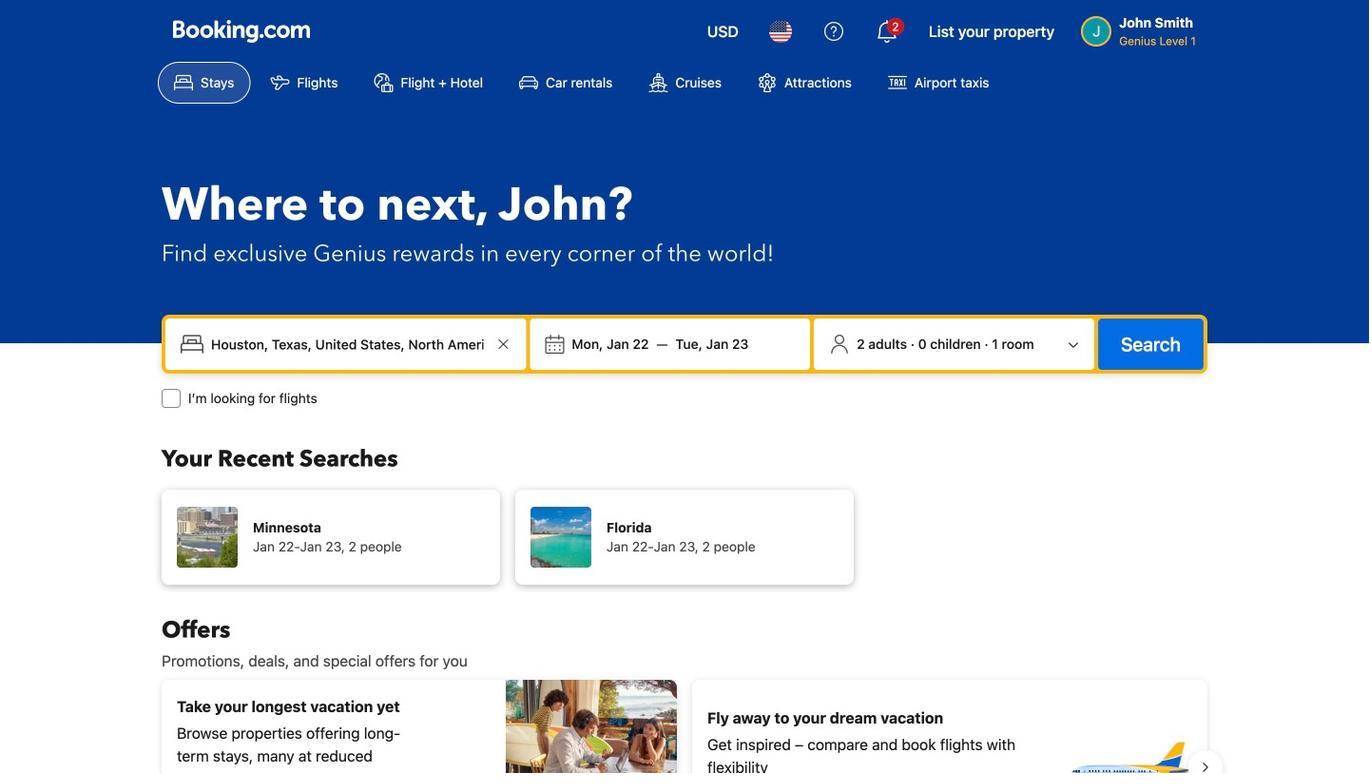 Task type: describe. For each thing, give the bounding box(es) containing it.
your account menu john smith genius level 1 element
[[1082, 6, 1204, 49]]

fly away to your dream vacation image
[[1060, 701, 1193, 773]]

take your longest vacation yet image
[[506, 680, 677, 773]]



Task type: locate. For each thing, give the bounding box(es) containing it.
Where are you going? field
[[204, 327, 492, 361]]

booking.com image
[[173, 20, 310, 43]]

region
[[146, 672, 1223, 773]]



Task type: vqa. For each thing, say whether or not it's contained in the screenshot.
Your account menu John Smith Genius Level 1 Element
yes



